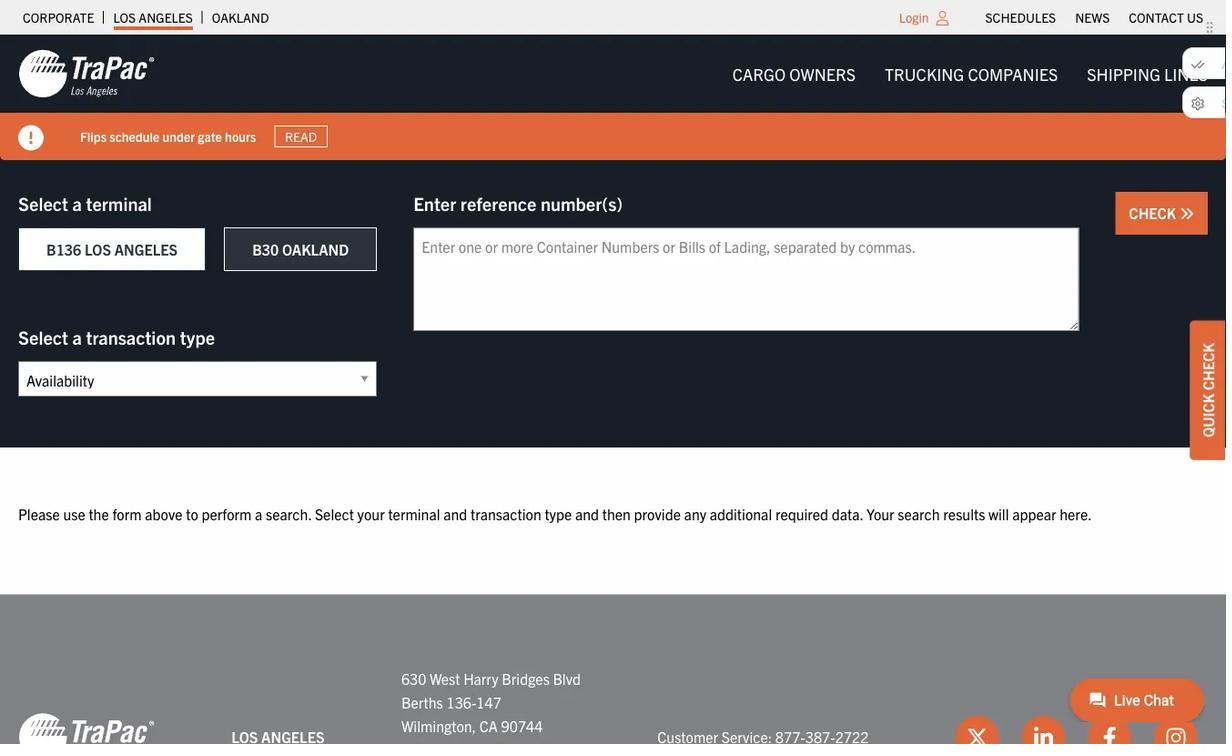 Task type: vqa. For each thing, say whether or not it's contained in the screenshot.
Select a terminal's Select
yes



Task type: locate. For each thing, give the bounding box(es) containing it.
1 horizontal spatial and
[[575, 505, 599, 523]]

any
[[684, 505, 707, 523]]

1 vertical spatial solid image
[[1180, 207, 1194, 221]]

menu bar
[[976, 5, 1213, 30], [718, 55, 1223, 92]]

menu bar containing schedules
[[976, 5, 1213, 30]]

angeles left oakland link
[[139, 9, 193, 25]]

a left search.
[[255, 505, 263, 523]]

banner
[[0, 35, 1226, 160]]

1 vertical spatial terminal
[[388, 505, 440, 523]]

check inside button
[[1129, 204, 1180, 222]]

los angeles image inside footer
[[18, 712, 155, 745]]

0 vertical spatial los angeles image
[[18, 48, 155, 99]]

wilmington,
[[401, 717, 476, 735]]

0 horizontal spatial los
[[85, 240, 111, 259]]

select left your in the bottom of the page
[[315, 505, 354, 523]]

transaction
[[86, 325, 176, 348], [471, 505, 541, 523]]

and
[[444, 505, 467, 523], [575, 505, 599, 523]]

1 horizontal spatial solid image
[[1180, 207, 1194, 221]]

trucking companies
[[885, 63, 1058, 84]]

0 vertical spatial type
[[180, 325, 215, 348]]

0 vertical spatial menu bar
[[976, 5, 1213, 30]]

0 vertical spatial los
[[113, 9, 136, 25]]

1 vertical spatial angeles
[[114, 240, 178, 259]]

blvd
[[553, 670, 581, 688]]

1 vertical spatial select
[[18, 325, 68, 348]]

provide
[[634, 505, 681, 523]]

2 vertical spatial a
[[255, 505, 263, 523]]

los angeles image
[[18, 48, 155, 99], [18, 712, 155, 745]]

solid image
[[18, 125, 44, 151], [1180, 207, 1194, 221]]

appear
[[1013, 505, 1057, 523]]

0 horizontal spatial type
[[180, 325, 215, 348]]

oakland right "los angeles" link
[[212, 9, 269, 25]]

menu bar down light icon
[[718, 55, 1223, 92]]

search
[[898, 505, 940, 523]]

menu bar containing cargo owners
[[718, 55, 1223, 92]]

berths
[[401, 693, 443, 712]]

footer containing 630 west harry bridges blvd
[[0, 595, 1226, 745]]

terminal
[[86, 192, 152, 214], [388, 505, 440, 523]]

menu bar inside banner
[[718, 55, 1223, 92]]

enter reference number(s)
[[414, 192, 623, 214]]

los right b136
[[85, 240, 111, 259]]

west
[[430, 670, 460, 688]]

a up b136
[[72, 192, 82, 214]]

los
[[113, 9, 136, 25], [85, 240, 111, 259]]

will
[[989, 505, 1009, 523]]

use
[[63, 505, 85, 523]]

1 horizontal spatial transaction
[[471, 505, 541, 523]]

cargo owners
[[733, 63, 856, 84]]

terminal right your in the bottom of the page
[[388, 505, 440, 523]]

Enter reference number(s) text field
[[414, 228, 1079, 331]]

required
[[776, 505, 829, 523]]

los right corporate in the left top of the page
[[113, 9, 136, 25]]

2 los angeles image from the top
[[18, 712, 155, 745]]

1 horizontal spatial terminal
[[388, 505, 440, 523]]

1 horizontal spatial los
[[113, 9, 136, 25]]

1 vertical spatial los
[[85, 240, 111, 259]]

select
[[18, 192, 68, 214], [18, 325, 68, 348], [315, 505, 354, 523]]

select a transaction type
[[18, 325, 215, 348]]

oakland
[[212, 9, 269, 25], [282, 240, 349, 259]]

a for transaction
[[72, 325, 82, 348]]

0 vertical spatial terminal
[[86, 192, 152, 214]]

oakland right b30
[[282, 240, 349, 259]]

b30 oakland
[[252, 240, 349, 259]]

read link
[[274, 125, 328, 148]]

shipping
[[1087, 63, 1161, 84]]

0 vertical spatial check
[[1129, 204, 1180, 222]]

angeles down select a terminal
[[114, 240, 178, 259]]

harry
[[464, 670, 498, 688]]

type
[[180, 325, 215, 348], [545, 505, 572, 523]]

1 los angeles image from the top
[[18, 48, 155, 99]]

0 horizontal spatial transaction
[[86, 325, 176, 348]]

0 vertical spatial oakland
[[212, 9, 269, 25]]

and left then
[[575, 505, 599, 523]]

news link
[[1075, 5, 1110, 30]]

1 vertical spatial a
[[72, 325, 82, 348]]

flips
[[80, 128, 107, 144]]

1 horizontal spatial check
[[1199, 343, 1217, 391]]

0 horizontal spatial solid image
[[18, 125, 44, 151]]

0 vertical spatial angeles
[[139, 9, 193, 25]]

menu bar up shipping
[[976, 5, 1213, 30]]

contact us link
[[1129, 5, 1204, 30]]

1 and from the left
[[444, 505, 467, 523]]

ca
[[480, 717, 498, 735]]

los angeles image inside banner
[[18, 48, 155, 99]]

login link
[[899, 9, 929, 25]]

corporate
[[23, 9, 94, 25]]

a for terminal
[[72, 192, 82, 214]]

1 vertical spatial oakland
[[282, 240, 349, 259]]

1 horizontal spatial type
[[545, 505, 572, 523]]

terminal up b136 los angeles
[[86, 192, 152, 214]]

0 vertical spatial solid image
[[18, 125, 44, 151]]

check button
[[1116, 192, 1208, 235]]

cargo
[[733, 63, 786, 84]]

angeles
[[139, 9, 193, 25], [114, 240, 178, 259]]

select for select a terminal
[[18, 192, 68, 214]]

0 horizontal spatial check
[[1129, 204, 1180, 222]]

solid image inside banner
[[18, 125, 44, 151]]

select down b136
[[18, 325, 68, 348]]

0 horizontal spatial oakland
[[212, 9, 269, 25]]

1 vertical spatial menu bar
[[718, 55, 1223, 92]]

0 vertical spatial transaction
[[86, 325, 176, 348]]

and right your in the bottom of the page
[[444, 505, 467, 523]]

0 horizontal spatial and
[[444, 505, 467, 523]]

select a terminal
[[18, 192, 152, 214]]

630
[[401, 670, 426, 688]]

a
[[72, 192, 82, 214], [72, 325, 82, 348], [255, 505, 263, 523]]

a down b136
[[72, 325, 82, 348]]

los angeles
[[113, 9, 193, 25]]

select up b136
[[18, 192, 68, 214]]

data.
[[832, 505, 863, 523]]

0 vertical spatial a
[[72, 192, 82, 214]]

footer
[[0, 595, 1226, 745]]

login
[[899, 9, 929, 25]]

check
[[1129, 204, 1180, 222], [1199, 343, 1217, 391]]

0 vertical spatial select
[[18, 192, 68, 214]]

lines
[[1164, 63, 1208, 84]]

cargo owners link
[[718, 55, 870, 92]]

1 vertical spatial los angeles image
[[18, 712, 155, 745]]



Task type: describe. For each thing, give the bounding box(es) containing it.
results
[[943, 505, 985, 523]]

under
[[163, 128, 195, 144]]

b136 los angeles
[[46, 240, 178, 259]]

hours
[[225, 128, 256, 144]]

read
[[285, 128, 317, 145]]

select for select a transaction type
[[18, 325, 68, 348]]

solid image inside "check" button
[[1180, 207, 1194, 221]]

trucking
[[885, 63, 964, 84]]

corporate link
[[23, 5, 94, 30]]

flips schedule under gate hours
[[80, 128, 256, 144]]

quick check link
[[1190, 321, 1226, 461]]

your
[[867, 505, 895, 523]]

shipping lines link
[[1073, 55, 1223, 92]]

owners
[[790, 63, 856, 84]]

gate
[[198, 128, 222, 144]]

630 west harry bridges blvd berths 136-147 wilmington, ca 90744
[[401, 670, 581, 735]]

oakland link
[[212, 5, 269, 30]]

companies
[[968, 63, 1058, 84]]

los angeles image for banner containing cargo owners
[[18, 48, 155, 99]]

los angeles image for footer containing 630 west harry bridges blvd
[[18, 712, 155, 745]]

please
[[18, 505, 60, 523]]

to
[[186, 505, 198, 523]]

please use the form above to perform a search. select your terminal and transaction type and then provide any additional required data. your search results will appear here.
[[18, 505, 1092, 523]]

contact us
[[1129, 9, 1204, 25]]

us
[[1187, 9, 1204, 25]]

shipping lines
[[1087, 63, 1208, 84]]

147
[[476, 693, 502, 712]]

1 horizontal spatial oakland
[[282, 240, 349, 259]]

reference
[[461, 192, 537, 214]]

schedules
[[986, 9, 1056, 25]]

quick check
[[1199, 343, 1217, 438]]

bridges
[[502, 670, 550, 688]]

2 and from the left
[[575, 505, 599, 523]]

here.
[[1060, 505, 1092, 523]]

trucking companies link
[[870, 55, 1073, 92]]

then
[[602, 505, 631, 523]]

los angeles link
[[113, 5, 193, 30]]

0 horizontal spatial terminal
[[86, 192, 152, 214]]

contact
[[1129, 9, 1184, 25]]

2 vertical spatial select
[[315, 505, 354, 523]]

news
[[1075, 9, 1110, 25]]

schedules link
[[986, 5, 1056, 30]]

b30
[[252, 240, 279, 259]]

banner containing cargo owners
[[0, 35, 1226, 160]]

schedule
[[110, 128, 160, 144]]

136-
[[447, 693, 476, 712]]

the
[[89, 505, 109, 523]]

above
[[145, 505, 183, 523]]

1 vertical spatial transaction
[[471, 505, 541, 523]]

1 vertical spatial type
[[545, 505, 572, 523]]

enter
[[414, 192, 456, 214]]

light image
[[936, 11, 949, 25]]

your
[[357, 505, 385, 523]]

perform
[[202, 505, 252, 523]]

form
[[112, 505, 142, 523]]

number(s)
[[541, 192, 623, 214]]

b136
[[46, 240, 81, 259]]

quick
[[1199, 394, 1217, 438]]

90744
[[501, 717, 543, 735]]

1 vertical spatial check
[[1199, 343, 1217, 391]]

search.
[[266, 505, 312, 523]]

additional
[[710, 505, 772, 523]]



